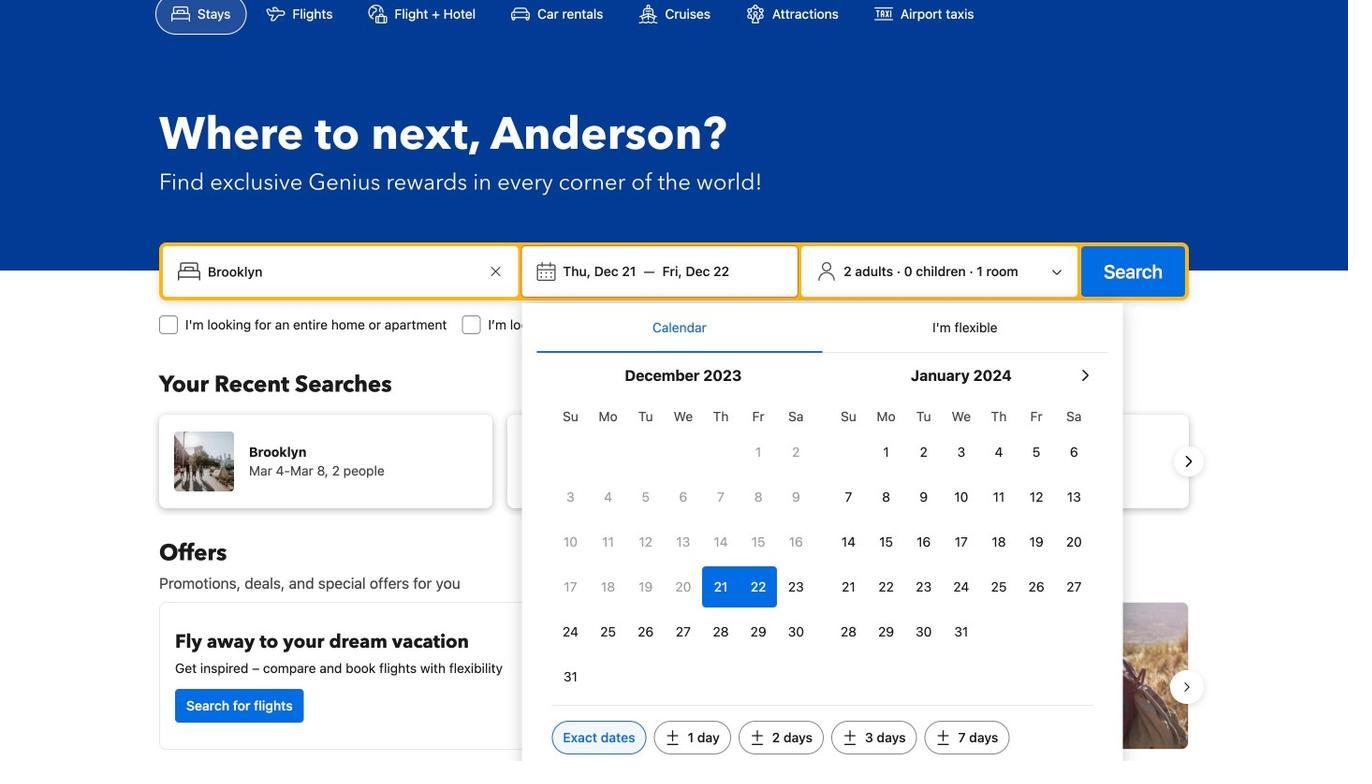 Task type: locate. For each thing, give the bounding box(es) containing it.
10 December 2023 checkbox
[[552, 522, 589, 563]]

8 January 2024 checkbox
[[867, 477, 905, 518]]

22 December 2023 checkbox
[[740, 566, 777, 608]]

tab list
[[537, 303, 1108, 354]]

9 December 2023 checkbox
[[777, 477, 815, 518]]

16 December 2023 checkbox
[[777, 522, 815, 563]]

30 December 2023 checkbox
[[777, 611, 815, 653]]

14 December 2023 checkbox
[[702, 522, 740, 563]]

20 January 2024 checkbox
[[1055, 522, 1093, 563]]

30 January 2024 checkbox
[[905, 611, 943, 653]]

1 January 2024 checkbox
[[867, 432, 905, 473]]

cell
[[702, 563, 740, 608], [740, 563, 777, 608]]

grid
[[552, 398, 815, 698], [830, 398, 1093, 653]]

25 December 2023 checkbox
[[589, 611, 627, 653]]

18 December 2023 checkbox
[[589, 566, 627, 608]]

17 January 2024 checkbox
[[943, 522, 980, 563]]

20 December 2023 checkbox
[[665, 566, 702, 608]]

4 January 2024 checkbox
[[980, 432, 1018, 473]]

1 region from the top
[[144, 407, 1204, 516]]

0 horizontal spatial grid
[[552, 398, 815, 698]]

cell up "28 december 2023" option
[[702, 563, 740, 608]]

21 January 2024 checkbox
[[830, 566, 867, 608]]

4 December 2023 checkbox
[[589, 477, 627, 518]]

31 December 2023 checkbox
[[552, 656, 589, 698]]

next image
[[1178, 450, 1200, 473]]

26 January 2024 checkbox
[[1018, 566, 1055, 608]]

9 January 2024 checkbox
[[905, 477, 943, 518]]

2 December 2023 checkbox
[[777, 432, 815, 473]]

12 December 2023 checkbox
[[627, 522, 665, 563]]

26 December 2023 checkbox
[[627, 611, 665, 653]]

8 December 2023 checkbox
[[740, 477, 777, 518]]

13 December 2023 checkbox
[[665, 522, 702, 563]]

0 vertical spatial region
[[144, 407, 1204, 516]]

region
[[144, 407, 1204, 516], [144, 595, 1204, 761]]

1 vertical spatial region
[[144, 595, 1204, 761]]

19 December 2023 checkbox
[[627, 566, 665, 608]]

6 December 2023 checkbox
[[665, 477, 702, 518]]

25 January 2024 checkbox
[[980, 566, 1018, 608]]

1 horizontal spatial grid
[[830, 398, 1093, 653]]

29 December 2023 checkbox
[[740, 611, 777, 653]]

cell up 29 december 2023 checkbox
[[740, 563, 777, 608]]



Task type: describe. For each thing, give the bounding box(es) containing it.
27 December 2023 checkbox
[[665, 611, 702, 653]]

1 grid from the left
[[552, 398, 815, 698]]

1 December 2023 checkbox
[[740, 432, 777, 473]]

group of friends hiking in the mountains on a sunny day image
[[683, 603, 1188, 749]]

3 January 2024 checkbox
[[943, 432, 980, 473]]

7 December 2023 checkbox
[[702, 477, 740, 518]]

17 December 2023 checkbox
[[552, 566, 589, 608]]

19 January 2024 checkbox
[[1018, 522, 1055, 563]]

16 January 2024 checkbox
[[905, 522, 943, 563]]

3 December 2023 checkbox
[[552, 477, 589, 518]]

31 January 2024 checkbox
[[943, 611, 980, 653]]

2 January 2024 checkbox
[[905, 432, 943, 473]]

15 January 2024 checkbox
[[867, 522, 905, 563]]

10 January 2024 checkbox
[[943, 477, 980, 518]]

5 January 2024 checkbox
[[1018, 432, 1055, 473]]

7 January 2024 checkbox
[[830, 477, 867, 518]]

11 January 2024 checkbox
[[980, 477, 1018, 518]]

29 January 2024 checkbox
[[867, 611, 905, 653]]

12 January 2024 checkbox
[[1018, 477, 1055, 518]]

28 January 2024 checkbox
[[830, 611, 867, 653]]

fly away to your dream vacation image
[[535, 618, 651, 734]]

2 cell from the left
[[740, 563, 777, 608]]

Where are you going? field
[[200, 255, 484, 288]]

23 January 2024 checkbox
[[905, 566, 943, 608]]

14 January 2024 checkbox
[[830, 522, 867, 563]]

11 December 2023 checkbox
[[589, 522, 627, 563]]

23 December 2023 checkbox
[[777, 566, 815, 608]]

13 January 2024 checkbox
[[1055, 477, 1093, 518]]

2 grid from the left
[[830, 398, 1093, 653]]

18 January 2024 checkbox
[[980, 522, 1018, 563]]

6 January 2024 checkbox
[[1055, 432, 1093, 473]]

24 December 2023 checkbox
[[552, 611, 589, 653]]

28 December 2023 checkbox
[[702, 611, 740, 653]]

27 January 2024 checkbox
[[1055, 566, 1093, 608]]

5 December 2023 checkbox
[[627, 477, 665, 518]]

22 January 2024 checkbox
[[867, 566, 905, 608]]

2 region from the top
[[144, 595, 1204, 761]]

21 December 2023 checkbox
[[702, 566, 740, 608]]

15 December 2023 checkbox
[[740, 522, 777, 563]]

1 cell from the left
[[702, 563, 740, 608]]

24 January 2024 checkbox
[[943, 566, 980, 608]]



Task type: vqa. For each thing, say whether or not it's contained in the screenshot.
20 January 2024 checkbox
yes



